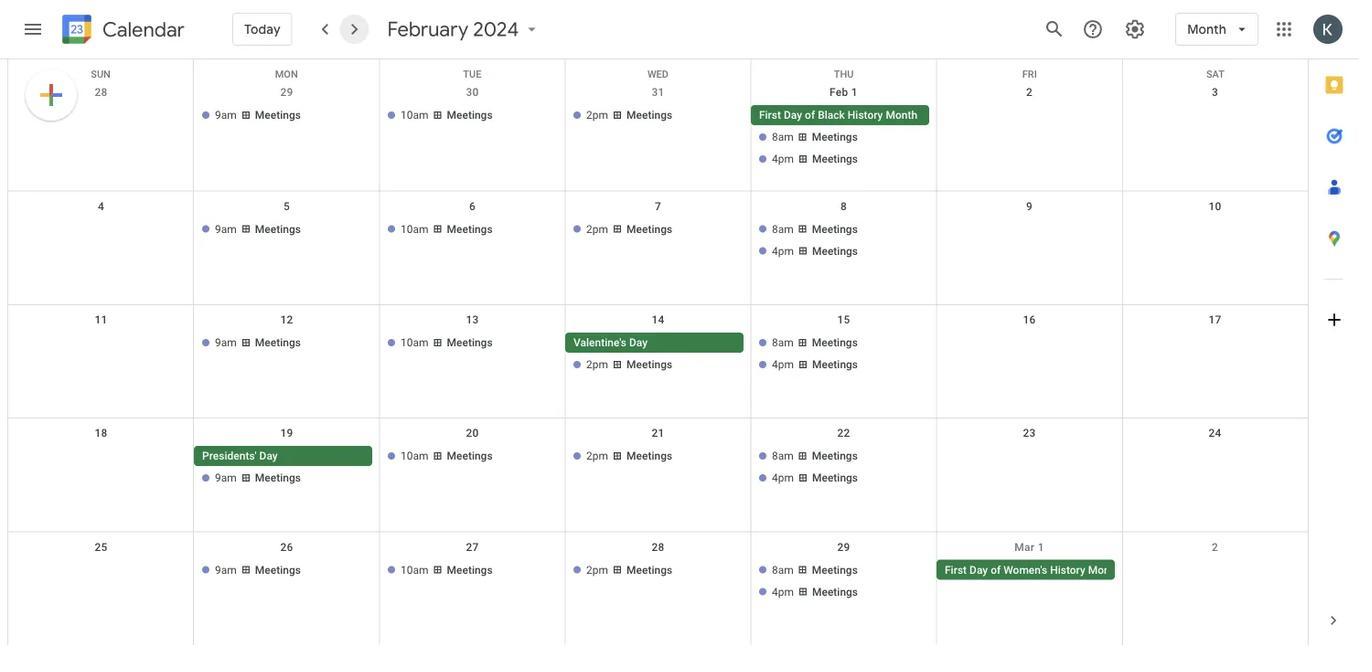 Task type: locate. For each thing, give the bounding box(es) containing it.
1 row from the top
[[8, 59, 1308, 80]]

5 10am from the top
[[401, 564, 429, 577]]

calendar element
[[59, 11, 185, 51]]

30
[[466, 86, 479, 99]]

8am for 8
[[772, 223, 794, 236]]

day for presidents' day
[[260, 450, 278, 463]]

10am for 20
[[401, 450, 429, 463]]

month right black
[[886, 109, 918, 122]]

february 2024 button
[[380, 16, 549, 42]]

29
[[280, 86, 293, 99], [838, 541, 851, 554]]

first inside cell
[[759, 109, 781, 122]]

row containing 4
[[8, 192, 1308, 305]]

11
[[95, 314, 108, 326]]

valentine's day button
[[566, 333, 744, 353]]

tab list
[[1309, 59, 1360, 596]]

5 row from the top
[[8, 419, 1308, 533]]

day right presidents'
[[260, 450, 278, 463]]

3 10am from the top
[[401, 337, 429, 349]]

support image
[[1083, 18, 1105, 40]]

history right women's
[[1051, 564, 1086, 577]]

1 horizontal spatial 2
[[1212, 541, 1219, 554]]

21
[[652, 427, 665, 440]]

of for women's
[[991, 564, 1001, 577]]

2 4pm from the top
[[772, 245, 794, 257]]

1 right mar
[[1038, 541, 1045, 554]]

1 vertical spatial 28
[[652, 541, 665, 554]]

women's
[[1004, 564, 1048, 577]]

first
[[759, 109, 781, 122], [945, 564, 967, 577]]

5
[[284, 200, 290, 213]]

of inside cell
[[805, 109, 815, 122]]

first day of women's history month
[[945, 564, 1120, 577]]

2 horizontal spatial month
[[1188, 21, 1227, 38]]

grid containing 28
[[7, 59, 1308, 647]]

meetings
[[255, 109, 301, 122], [447, 109, 493, 122], [627, 109, 673, 122], [812, 131, 858, 144], [812, 153, 858, 166], [255, 223, 301, 236], [447, 223, 493, 236], [627, 223, 673, 236], [812, 223, 858, 236], [812, 245, 858, 257], [255, 337, 301, 349], [447, 337, 493, 349], [812, 337, 858, 349], [627, 358, 673, 371], [812, 358, 858, 371], [447, 450, 493, 463], [627, 450, 673, 463], [812, 450, 858, 463], [255, 472, 301, 485], [812, 472, 858, 485], [255, 564, 301, 577], [447, 564, 493, 577], [627, 564, 673, 577], [812, 564, 858, 577], [812, 586, 858, 599]]

1 2pm from the top
[[587, 109, 609, 122]]

25
[[95, 541, 108, 554]]

day left black
[[784, 109, 803, 122]]

10am
[[401, 109, 429, 122], [401, 223, 429, 236], [401, 337, 429, 349], [401, 450, 429, 463], [401, 564, 429, 577]]

8am
[[772, 131, 794, 144], [772, 223, 794, 236], [772, 337, 794, 349], [772, 450, 794, 463], [772, 564, 794, 577]]

9am
[[215, 109, 237, 122], [215, 223, 237, 236], [215, 337, 237, 349], [215, 472, 237, 485], [215, 564, 237, 577]]

0 vertical spatial month
[[1188, 21, 1227, 38]]

0 horizontal spatial 28
[[95, 86, 108, 99]]

2pm
[[587, 109, 609, 122], [587, 223, 609, 236], [587, 358, 609, 371], [587, 450, 609, 463], [587, 564, 609, 577]]

8
[[841, 200, 847, 213]]

cell containing valentine's day
[[565, 333, 751, 377]]

of
[[805, 109, 815, 122], [991, 564, 1001, 577]]

3 2pm from the top
[[587, 358, 609, 371]]

1 right feb at the top right of page
[[852, 86, 858, 99]]

1 horizontal spatial 29
[[838, 541, 851, 554]]

first left women's
[[945, 564, 967, 577]]

1 horizontal spatial first
[[945, 564, 967, 577]]

2pm for 7
[[587, 223, 609, 236]]

5 9am from the top
[[215, 564, 237, 577]]

2024
[[474, 16, 519, 42]]

day
[[784, 109, 803, 122], [629, 337, 648, 349], [260, 450, 278, 463], [970, 564, 988, 577]]

history inside "first day of black history month" button
[[848, 109, 883, 122]]

26
[[280, 541, 293, 554]]

of left women's
[[991, 564, 1001, 577]]

1 vertical spatial of
[[991, 564, 1001, 577]]

4 row from the top
[[8, 305, 1308, 419]]

row containing 25
[[8, 533, 1308, 647]]

0 horizontal spatial 1
[[852, 86, 858, 99]]

today button
[[232, 7, 293, 51]]

28
[[95, 86, 108, 99], [652, 541, 665, 554]]

valentine's day
[[574, 337, 648, 349]]

day for first day of women's history month
[[970, 564, 988, 577]]

row
[[8, 59, 1308, 80], [8, 78, 1308, 192], [8, 192, 1308, 305], [8, 305, 1308, 419], [8, 419, 1308, 533], [8, 533, 1308, 647]]

day for valentine's day
[[629, 337, 648, 349]]

0 horizontal spatial 2
[[1027, 86, 1033, 99]]

month inside popup button
[[1188, 21, 1227, 38]]

2pm for 28
[[587, 564, 609, 577]]

10am for 6
[[401, 223, 429, 236]]

4 2pm from the top
[[587, 450, 609, 463]]

2 10am from the top
[[401, 223, 429, 236]]

history down feb 1
[[848, 109, 883, 122]]

10am for 30
[[401, 109, 429, 122]]

first day of black history month
[[759, 109, 918, 122]]

first day of black history month button
[[751, 105, 930, 125]]

3 row from the top
[[8, 192, 1308, 305]]

9
[[1027, 200, 1033, 213]]

0 horizontal spatial first
[[759, 109, 781, 122]]

1 horizontal spatial of
[[991, 564, 1001, 577]]

grid
[[7, 59, 1308, 647]]

history
[[848, 109, 883, 122], [1051, 564, 1086, 577]]

4 4pm from the top
[[772, 472, 794, 485]]

0 vertical spatial first
[[759, 109, 781, 122]]

of left black
[[805, 109, 815, 122]]

14
[[652, 314, 665, 326]]

1 vertical spatial history
[[1051, 564, 1086, 577]]

2 vertical spatial month
[[1089, 564, 1120, 577]]

4pm for 8
[[772, 245, 794, 257]]

0 horizontal spatial month
[[886, 109, 918, 122]]

1 8am from the top
[[772, 131, 794, 144]]

31
[[652, 86, 665, 99]]

calendar
[[102, 17, 185, 43]]

5 8am from the top
[[772, 564, 794, 577]]

1 10am from the top
[[401, 109, 429, 122]]

1 horizontal spatial month
[[1089, 564, 1120, 577]]

fri
[[1023, 69, 1037, 80]]

8am inside cell
[[772, 131, 794, 144]]

of for black
[[805, 109, 815, 122]]

4 8am from the top
[[772, 450, 794, 463]]

2 9am from the top
[[215, 223, 237, 236]]

16
[[1023, 314, 1036, 326]]

6 row from the top
[[8, 533, 1308, 647]]

4pm inside cell
[[772, 153, 794, 166]]

4pm
[[772, 153, 794, 166], [772, 245, 794, 257], [772, 358, 794, 371], [772, 472, 794, 485], [772, 586, 794, 599]]

month right women's
[[1089, 564, 1120, 577]]

12
[[280, 314, 293, 326]]

2 2pm from the top
[[587, 223, 609, 236]]

cell containing first day of black history month
[[751, 105, 937, 171]]

3
[[1212, 86, 1219, 99]]

0 vertical spatial 29
[[280, 86, 293, 99]]

3 4pm from the top
[[772, 358, 794, 371]]

5 2pm from the top
[[587, 564, 609, 577]]

1 vertical spatial 1
[[1038, 541, 1045, 554]]

0 horizontal spatial of
[[805, 109, 815, 122]]

1 vertical spatial 2
[[1212, 541, 1219, 554]]

1 9am from the top
[[215, 109, 237, 122]]

1 vertical spatial month
[[886, 109, 918, 122]]

first left black
[[759, 109, 781, 122]]

0 horizontal spatial 29
[[280, 86, 293, 99]]

10am for 13
[[401, 337, 429, 349]]

february 2024
[[388, 16, 519, 42]]

1
[[852, 86, 858, 99], [1038, 541, 1045, 554]]

15
[[838, 314, 851, 326]]

10
[[1209, 200, 1222, 213]]

month
[[1188, 21, 1227, 38], [886, 109, 918, 122], [1089, 564, 1120, 577]]

2pm for 21
[[587, 450, 609, 463]]

day left women's
[[970, 564, 988, 577]]

8am for 22
[[772, 450, 794, 463]]

presidents' day button
[[194, 447, 373, 467]]

3 9am from the top
[[215, 337, 237, 349]]

1 4pm from the top
[[772, 153, 794, 166]]

0 vertical spatial 1
[[852, 86, 858, 99]]

4 9am from the top
[[215, 472, 237, 485]]

history inside first day of women's history month button
[[1051, 564, 1086, 577]]

row containing 18
[[8, 419, 1308, 533]]

24
[[1209, 427, 1222, 440]]

2
[[1027, 86, 1033, 99], [1212, 541, 1219, 554]]

1 horizontal spatial history
[[1051, 564, 1086, 577]]

cell
[[8, 105, 194, 171], [751, 105, 937, 171], [937, 105, 1123, 171], [1123, 105, 1308, 171], [8, 219, 194, 263], [751, 219, 937, 263], [937, 219, 1123, 263], [8, 333, 194, 377], [565, 333, 751, 377], [751, 333, 937, 377], [937, 333, 1123, 377], [8, 447, 194, 491], [194, 447, 380, 491], [751, 447, 937, 491], [937, 447, 1123, 491], [1123, 447, 1308, 491], [8, 561, 194, 604], [751, 561, 937, 604], [1123, 561, 1308, 604]]

0 vertical spatial of
[[805, 109, 815, 122]]

1 horizontal spatial 1
[[1038, 541, 1045, 554]]

9am for 29
[[215, 109, 237, 122]]

0 horizontal spatial history
[[848, 109, 883, 122]]

3 8am from the top
[[772, 337, 794, 349]]

2 row from the top
[[8, 78, 1308, 192]]

february
[[388, 16, 469, 42]]

6
[[469, 200, 476, 213]]

month inside cell
[[886, 109, 918, 122]]

19
[[280, 427, 293, 440]]

4 10am from the top
[[401, 450, 429, 463]]

2 8am from the top
[[772, 223, 794, 236]]

day right valentine's on the left bottom
[[629, 337, 648, 349]]

1 vertical spatial first
[[945, 564, 967, 577]]

0 vertical spatial history
[[848, 109, 883, 122]]

month up sat
[[1188, 21, 1227, 38]]

day for first day of black history month
[[784, 109, 803, 122]]

1 for mar 1
[[1038, 541, 1045, 554]]

5 4pm from the top
[[772, 586, 794, 599]]



Task type: vqa. For each thing, say whether or not it's contained in the screenshot.
21 2pm
yes



Task type: describe. For each thing, give the bounding box(es) containing it.
22
[[838, 427, 851, 440]]

8am for 29
[[772, 564, 794, 577]]

cell containing presidents' day
[[194, 447, 380, 491]]

wed
[[648, 69, 669, 80]]

sun
[[91, 69, 111, 80]]

20
[[466, 427, 479, 440]]

tue
[[463, 69, 482, 80]]

9am for 5
[[215, 223, 237, 236]]

main drawer image
[[22, 18, 44, 40]]

27
[[466, 541, 479, 554]]

calendar heading
[[99, 17, 185, 43]]

month button
[[1176, 7, 1259, 51]]

10am for 27
[[401, 564, 429, 577]]

17
[[1209, 314, 1222, 326]]

history for women's
[[1051, 564, 1086, 577]]

9am for 26
[[215, 564, 237, 577]]

1 horizontal spatial 28
[[652, 541, 665, 554]]

0 vertical spatial 2
[[1027, 86, 1033, 99]]

thu
[[834, 69, 854, 80]]

history for black
[[848, 109, 883, 122]]

mon
[[275, 69, 298, 80]]

4
[[98, 200, 104, 213]]

7
[[655, 200, 662, 213]]

13
[[466, 314, 479, 326]]

month for first day of black history month
[[886, 109, 918, 122]]

4pm for 22
[[772, 472, 794, 485]]

0 vertical spatial 28
[[95, 86, 108, 99]]

sat
[[1207, 69, 1225, 80]]

today
[[244, 21, 281, 38]]

2pm inside cell
[[587, 358, 609, 371]]

1 for feb 1
[[852, 86, 858, 99]]

23
[[1023, 427, 1036, 440]]

9am for 12
[[215, 337, 237, 349]]

feb 1
[[830, 86, 858, 99]]

2pm for 31
[[587, 109, 609, 122]]

mar
[[1015, 541, 1035, 554]]

presidents'
[[202, 450, 257, 463]]

row containing 28
[[8, 78, 1308, 192]]

8am for 15
[[772, 337, 794, 349]]

settings menu image
[[1125, 18, 1147, 40]]

first for first day of black history month
[[759, 109, 781, 122]]

row containing 11
[[8, 305, 1308, 419]]

18
[[95, 427, 108, 440]]

first day of women's history month button
[[937, 561, 1120, 581]]

4pm for 15
[[772, 358, 794, 371]]

mar 1
[[1015, 541, 1045, 554]]

4pm for 29
[[772, 586, 794, 599]]

feb
[[830, 86, 849, 99]]

first for first day of women's history month
[[945, 564, 967, 577]]

valentine's
[[574, 337, 627, 349]]

black
[[818, 109, 845, 122]]

row containing sun
[[8, 59, 1308, 80]]

month for first day of women's history month
[[1089, 564, 1120, 577]]

1 vertical spatial 29
[[838, 541, 851, 554]]

presidents' day
[[202, 450, 278, 463]]

9am inside cell
[[215, 472, 237, 485]]



